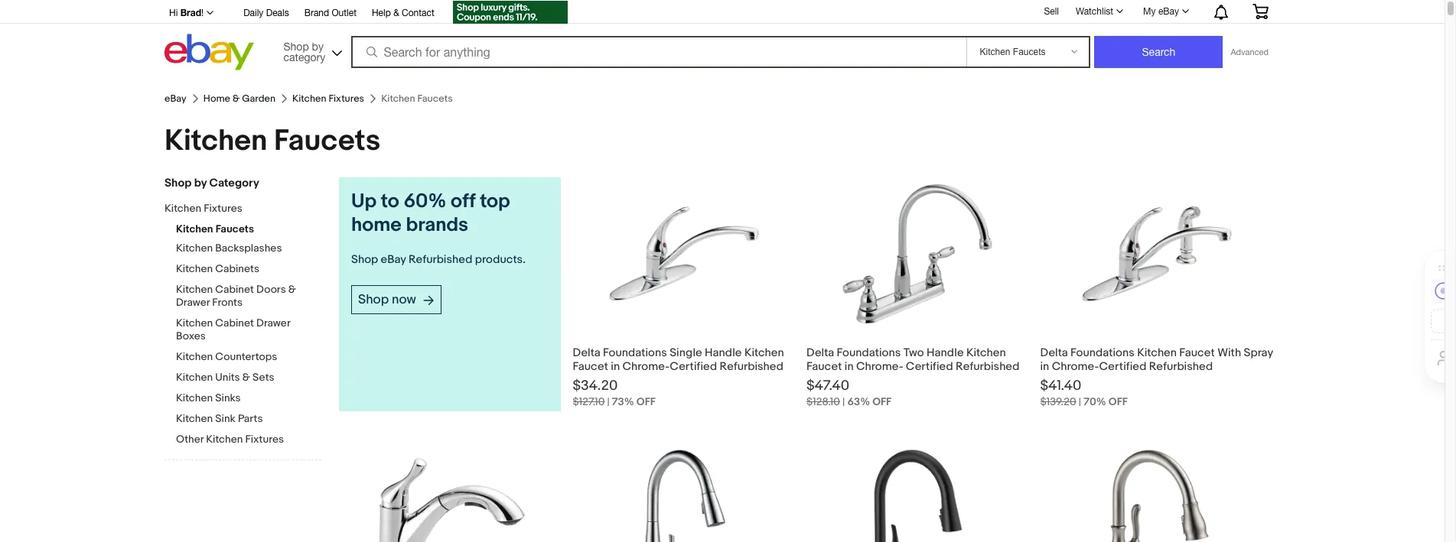 Task type: locate. For each thing, give the bounding box(es) containing it.
| left 73%
[[607, 396, 610, 409]]

delta inside "delta foundations kitchen faucet with spray in chrome-certified refurbished $41.40 $139.20 | 70% off"
[[1041, 346, 1068, 361]]

delta up $41.40
[[1041, 346, 1068, 361]]

63%
[[848, 396, 870, 409]]

ebay
[[1159, 6, 1179, 17], [165, 93, 187, 105], [381, 253, 406, 267]]

shop left the now
[[358, 292, 389, 308]]

delta foundations kitchen faucet with spray in chrome-certified refurbished image
[[1081, 178, 1234, 331]]

in up $47.40 at the right bottom of the page
[[845, 360, 854, 374]]

1 cabinet from the top
[[215, 283, 254, 296]]

1 off from the left
[[637, 396, 656, 409]]

&
[[394, 8, 399, 18], [233, 93, 240, 105], [288, 283, 296, 296], [242, 371, 250, 384]]

up
[[351, 190, 377, 214]]

| inside delta foundations single handle kitchen faucet in chrome-certified refurbished $34.20 $127.10 | 73% off
[[607, 396, 610, 409]]

delta foundations kitchen faucet with spray in chrome-certified refurbished $41.40 $139.20 | 70% off
[[1041, 346, 1273, 409]]

0 vertical spatial fixtures
[[329, 93, 364, 105]]

1 delta from the left
[[573, 346, 601, 361]]

3 chrome- from the left
[[1052, 360, 1100, 374]]

kitchen fixtures kitchen faucets kitchen backsplashes kitchen cabinets kitchen cabinet doors & drawer fronts kitchen cabinet drawer boxes kitchen countertops kitchen units & sets kitchen sinks kitchen sink parts other kitchen fixtures
[[165, 202, 296, 446]]

in up $34.20
[[611, 360, 620, 374]]

| inside delta foundations two handle kitchen faucet in chrome- certified refurbished $47.40 $128.10 | 63% off
[[843, 396, 845, 409]]

off
[[637, 396, 656, 409], [873, 396, 892, 409], [1109, 396, 1128, 409]]

drawer
[[176, 296, 210, 309], [256, 317, 290, 330]]

$139.20 text field
[[1041, 396, 1077, 409]]

& left sets at left bottom
[[242, 371, 250, 384]]

0 vertical spatial kitchen fixtures link
[[292, 93, 364, 105]]

2 | from the left
[[843, 396, 845, 409]]

1 horizontal spatial delta
[[807, 346, 834, 361]]

kitchen fixtures link down category
[[292, 93, 364, 105]]

refurbished left with
[[1149, 360, 1213, 374]]

0 horizontal spatial chrome-
[[623, 360, 670, 374]]

fixtures for kitchen fixtures kitchen faucets kitchen backsplashes kitchen cabinets kitchen cabinet doors & drawer fronts kitchen cabinet drawer boxes kitchen countertops kitchen units & sets kitchen sinks kitchen sink parts other kitchen fixtures
[[204, 202, 243, 215]]

foundations up 73%
[[603, 346, 667, 361]]

2 horizontal spatial chrome-
[[1052, 360, 1100, 374]]

1 horizontal spatial certified
[[906, 360, 953, 374]]

by
[[312, 40, 324, 52], [194, 176, 207, 191]]

& right "help"
[[394, 8, 399, 18]]

1 horizontal spatial handle
[[927, 346, 964, 361]]

foundations for $41.40
[[1071, 346, 1135, 361]]

kitchen fixtures link down the category on the top
[[165, 202, 310, 217]]

refurbished
[[409, 253, 473, 267], [720, 360, 784, 374], [956, 360, 1020, 374], [1149, 360, 1213, 374]]

kitchen fixtures link
[[292, 93, 364, 105], [165, 202, 310, 217]]

chrome- inside delta foundations two handle kitchen faucet in chrome- certified refurbished $47.40 $128.10 | 63% off
[[856, 360, 904, 374]]

ebay right my
[[1159, 6, 1179, 17]]

1 | from the left
[[607, 396, 610, 409]]

2 certified from the left
[[906, 360, 953, 374]]

0 horizontal spatial by
[[194, 176, 207, 191]]

0 horizontal spatial ebay
[[165, 93, 187, 105]]

ebay inside account 'navigation'
[[1159, 6, 1179, 17]]

| for $41.40
[[1079, 396, 1082, 409]]

0 horizontal spatial |
[[607, 396, 610, 409]]

kitchen units & sets link
[[176, 371, 321, 386]]

certified inside delta foundations single handle kitchen faucet in chrome-certified refurbished $34.20 $127.10 | 73% off
[[670, 360, 717, 374]]

foundations
[[603, 346, 667, 361], [837, 346, 901, 361], [1071, 346, 1135, 361]]

off right 70%
[[1109, 396, 1128, 409]]

1 horizontal spatial fixtures
[[245, 433, 284, 446]]

& right the doors
[[288, 283, 296, 296]]

chrome-
[[623, 360, 670, 374], [856, 360, 904, 374], [1052, 360, 1100, 374]]

0 horizontal spatial certified
[[670, 360, 717, 374]]

| left 70%
[[1079, 396, 1082, 409]]

by for category
[[312, 40, 324, 52]]

by down brand
[[312, 40, 324, 52]]

faucet for $47.40
[[807, 360, 842, 374]]

3 certified from the left
[[1100, 360, 1147, 374]]

2 vertical spatial fixtures
[[245, 433, 284, 446]]

2 horizontal spatial ebay
[[1159, 6, 1179, 17]]

hi brad !
[[169, 7, 204, 18]]

handle inside delta foundations single handle kitchen faucet in chrome-certified refurbished $34.20 $127.10 | 73% off
[[705, 346, 742, 361]]

1 horizontal spatial in
[[845, 360, 854, 374]]

1 vertical spatial ebay
[[165, 93, 187, 105]]

3 delta from the left
[[1041, 346, 1068, 361]]

cabinet down cabinets
[[215, 283, 254, 296]]

2 in from the left
[[845, 360, 854, 374]]

0 vertical spatial ebay
[[1159, 6, 1179, 17]]

drawer down the doors
[[256, 317, 290, 330]]

0 vertical spatial faucets
[[274, 123, 381, 159]]

faucet inside delta foundations two handle kitchen faucet in chrome- certified refurbished $47.40 $128.10 | 63% off
[[807, 360, 842, 374]]

help & contact link
[[372, 5, 435, 22]]

0 horizontal spatial in
[[611, 360, 620, 374]]

kitchen
[[292, 93, 326, 105], [165, 123, 268, 159], [165, 202, 201, 215], [176, 223, 213, 236], [176, 242, 213, 255], [176, 263, 213, 276], [176, 283, 213, 296], [176, 317, 213, 330], [745, 346, 784, 361], [967, 346, 1006, 361], [1137, 346, 1177, 361], [176, 351, 213, 364], [176, 371, 213, 384], [176, 392, 213, 405], [176, 413, 213, 426], [206, 433, 243, 446]]

handle for $47.40
[[927, 346, 964, 361]]

2 delta from the left
[[807, 346, 834, 361]]

by inside shop by category
[[312, 40, 324, 52]]

watchlist link
[[1068, 2, 1131, 21]]

top
[[480, 190, 510, 214]]

in inside delta foundations single handle kitchen faucet in chrome-certified refurbished $34.20 $127.10 | 73% off
[[611, 360, 620, 374]]

chrome- up 73%
[[623, 360, 670, 374]]

fronts
[[212, 296, 243, 309]]

delta up $34.20
[[573, 346, 601, 361]]

shop
[[284, 40, 309, 52], [165, 176, 192, 191], [351, 253, 378, 267], [358, 292, 389, 308]]

1 horizontal spatial ebay
[[381, 253, 406, 267]]

chrome- left two
[[856, 360, 904, 374]]

faucet left with
[[1180, 346, 1215, 361]]

shop by category button
[[277, 34, 346, 67]]

delta up $47.40 at the right bottom of the page
[[807, 346, 834, 361]]

help & contact
[[372, 8, 435, 18]]

shop down home
[[351, 253, 378, 267]]

shop inside shop by category
[[284, 40, 309, 52]]

3 | from the left
[[1079, 396, 1082, 409]]

kitchen sinks link
[[176, 392, 321, 406]]

fixtures
[[329, 93, 364, 105], [204, 202, 243, 215], [245, 433, 284, 446]]

faucet
[[1180, 346, 1215, 361], [573, 360, 608, 374], [807, 360, 842, 374]]

1 handle from the left
[[705, 346, 742, 361]]

two
[[904, 346, 924, 361]]

| left the 63%
[[843, 396, 845, 409]]

1 vertical spatial by
[[194, 176, 207, 191]]

certified inside "delta foundations kitchen faucet with spray in chrome-certified refurbished $41.40 $139.20 | 70% off"
[[1100, 360, 1147, 374]]

0 horizontal spatial faucets
[[216, 223, 254, 236]]

2 vertical spatial ebay
[[381, 253, 406, 267]]

refurbished right single
[[720, 360, 784, 374]]

certified
[[670, 360, 717, 374], [906, 360, 953, 374], [1100, 360, 1147, 374]]

2 horizontal spatial certified
[[1100, 360, 1147, 374]]

fixtures down shop by category dropdown button at left top
[[329, 93, 364, 105]]

1 horizontal spatial by
[[312, 40, 324, 52]]

1 vertical spatial faucets
[[216, 223, 254, 236]]

off for $34.20
[[637, 396, 656, 409]]

3 in from the left
[[1041, 360, 1050, 374]]

foundations inside "delta foundations kitchen faucet with spray in chrome-certified refurbished $41.40 $139.20 | 70% off"
[[1071, 346, 1135, 361]]

1 vertical spatial drawer
[[256, 317, 290, 330]]

sets
[[253, 371, 274, 384]]

3 off from the left
[[1109, 396, 1128, 409]]

delta inside delta foundations two handle kitchen faucet in chrome- certified refurbished $47.40 $128.10 | 63% off
[[807, 346, 834, 361]]

kitchen faucets
[[165, 123, 381, 159]]

shop down the deals
[[284, 40, 309, 52]]

2 horizontal spatial |
[[1079, 396, 1082, 409]]

chrome- inside delta foundations single handle kitchen faucet in chrome-certified refurbished $34.20 $127.10 | 73% off
[[623, 360, 670, 374]]

foundations for $34.20
[[603, 346, 667, 361]]

refurbished inside delta foundations single handle kitchen faucet in chrome-certified refurbished $34.20 $127.10 | 73% off
[[720, 360, 784, 374]]

in inside delta foundations two handle kitchen faucet in chrome- certified refurbished $47.40 $128.10 | 63% off
[[845, 360, 854, 374]]

0 horizontal spatial off
[[637, 396, 656, 409]]

| inside "delta foundations kitchen faucet with spray in chrome-certified refurbished $41.40 $139.20 | 70% off"
[[1079, 396, 1082, 409]]

cabinet down fronts
[[215, 317, 254, 330]]

0 horizontal spatial fixtures
[[204, 202, 243, 215]]

refurbished for $41.40
[[1149, 360, 1213, 374]]

deals
[[266, 8, 289, 18]]

2 horizontal spatial in
[[1041, 360, 1050, 374]]

kitchen cabinet doors & drawer fronts link
[[176, 283, 321, 311]]

in up $41.40
[[1041, 360, 1050, 374]]

home
[[351, 214, 402, 237]]

1 horizontal spatial faucets
[[274, 123, 381, 159]]

2 chrome- from the left
[[856, 360, 904, 374]]

foundations inside delta foundations single handle kitchen faucet in chrome-certified refurbished $34.20 $127.10 | 73% off
[[603, 346, 667, 361]]

60%
[[404, 190, 446, 214]]

fixtures down parts
[[245, 433, 284, 446]]

off inside delta foundations two handle kitchen faucet in chrome- certified refurbished $47.40 $128.10 | 63% off
[[873, 396, 892, 409]]

refurbished right two
[[956, 360, 1020, 374]]

1 foundations from the left
[[603, 346, 667, 361]]

ebay left home
[[165, 93, 187, 105]]

shop left the category on the top
[[165, 176, 192, 191]]

brand outlet
[[304, 8, 357, 18]]

faucet for $34.20
[[573, 360, 608, 374]]

2 horizontal spatial off
[[1109, 396, 1128, 409]]

$34.20
[[573, 378, 618, 395]]

off right the 63%
[[873, 396, 892, 409]]

2 horizontal spatial fixtures
[[329, 93, 364, 105]]

2 horizontal spatial foundations
[[1071, 346, 1135, 361]]

0 horizontal spatial delta
[[573, 346, 601, 361]]

watchlist
[[1076, 6, 1114, 17]]

foundations inside delta foundations two handle kitchen faucet in chrome- certified refurbished $47.40 $128.10 | 63% off
[[837, 346, 901, 361]]

2 off from the left
[[873, 396, 892, 409]]

outlet
[[332, 8, 357, 18]]

drawer up boxes
[[176, 296, 210, 309]]

your shopping cart image
[[1252, 4, 1270, 19]]

delta foundations single handle kitchen faucet in chrome-certified refurbished image
[[607, 178, 761, 331]]

1 horizontal spatial off
[[873, 396, 892, 409]]

refurbished inside delta foundations two handle kitchen faucet in chrome- certified refurbished $47.40 $128.10 | 63% off
[[956, 360, 1020, 374]]

73%
[[612, 396, 634, 409]]

1 vertical spatial fixtures
[[204, 202, 243, 215]]

with
[[1218, 346, 1242, 361]]

0 vertical spatial drawer
[[176, 296, 210, 309]]

0 horizontal spatial handle
[[705, 346, 742, 361]]

0 vertical spatial by
[[312, 40, 324, 52]]

|
[[607, 396, 610, 409], [843, 396, 845, 409], [1079, 396, 1082, 409]]

sinks
[[215, 392, 241, 405]]

handle right single
[[705, 346, 742, 361]]

1 horizontal spatial chrome-
[[856, 360, 904, 374]]

delta foundations single handle kitchen faucet in chrome-certified refurbished $34.20 $127.10 | 73% off
[[573, 346, 784, 409]]

garden
[[242, 93, 276, 105]]

1 horizontal spatial |
[[843, 396, 845, 409]]

off inside "delta foundations kitchen faucet with spray in chrome-certified refurbished $41.40 $139.20 | 70% off"
[[1109, 396, 1128, 409]]

certified for $47.40
[[906, 360, 953, 374]]

delta for $34.20
[[573, 346, 601, 361]]

3 foundations from the left
[[1071, 346, 1135, 361]]

faucets down kitchen fixtures
[[274, 123, 381, 159]]

faucets
[[274, 123, 381, 159], [216, 223, 254, 236]]

1 in from the left
[[611, 360, 620, 374]]

in
[[611, 360, 620, 374], [845, 360, 854, 374], [1041, 360, 1050, 374]]

1 horizontal spatial foundations
[[837, 346, 901, 361]]

home
[[203, 93, 230, 105]]

in for $41.40
[[1041, 360, 1050, 374]]

1 chrome- from the left
[[623, 360, 670, 374]]

daily deals link
[[243, 5, 289, 22]]

certified inside delta foundations two handle kitchen faucet in chrome- certified refurbished $47.40 $128.10 | 63% off
[[906, 360, 953, 374]]

2 handle from the left
[[927, 346, 964, 361]]

chrome- up $41.40
[[1052, 360, 1100, 374]]

up to 60% off top home brands
[[351, 190, 510, 237]]

contact
[[402, 8, 435, 18]]

1 certified from the left
[[670, 360, 717, 374]]

ebay for my ebay
[[1159, 6, 1179, 17]]

shop now
[[358, 292, 416, 308]]

ebay down home
[[381, 253, 406, 267]]

None submit
[[1095, 36, 1223, 68]]

chrome- inside "delta foundations kitchen faucet with spray in chrome-certified refurbished $41.40 $139.20 | 70% off"
[[1052, 360, 1100, 374]]

foundations up 70%
[[1071, 346, 1135, 361]]

off right 73%
[[637, 396, 656, 409]]

1 horizontal spatial faucet
[[807, 360, 842, 374]]

cabinets
[[215, 263, 259, 276]]

1 vertical spatial kitchen fixtures link
[[165, 202, 310, 217]]

faucet inside delta foundations single handle kitchen faucet in chrome-certified refurbished $34.20 $127.10 | 73% off
[[573, 360, 608, 374]]

2 horizontal spatial delta
[[1041, 346, 1068, 361]]

daily deals
[[243, 8, 289, 18]]

kitchen inside "delta foundations kitchen faucet with spray in chrome-certified refurbished $41.40 $139.20 | 70% off"
[[1137, 346, 1177, 361]]

handle
[[705, 346, 742, 361], [927, 346, 964, 361]]

advanced link
[[1223, 37, 1277, 67]]

in inside "delta foundations kitchen faucet with spray in chrome-certified refurbished $41.40 $139.20 | 70% off"
[[1041, 360, 1050, 374]]

0 horizontal spatial foundations
[[603, 346, 667, 361]]

0 horizontal spatial drawer
[[176, 296, 210, 309]]

handle for $34.20
[[705, 346, 742, 361]]

2 foundations from the left
[[837, 346, 901, 361]]

off inside delta foundations single handle kitchen faucet in chrome-certified refurbished $34.20 $127.10 | 73% off
[[637, 396, 656, 409]]

faucet up $34.20
[[573, 360, 608, 374]]

shop ebay refurbished products.
[[351, 253, 526, 267]]

2 horizontal spatial faucet
[[1180, 346, 1215, 361]]

delta inside delta foundations single handle kitchen faucet in chrome-certified refurbished $34.20 $127.10 | 73% off
[[573, 346, 601, 361]]

delta leland pull-down kitchen faucet in stainless-certified refurbished image
[[1081, 449, 1234, 543]]

handle right two
[[927, 346, 964, 361]]

fixtures for kitchen fixtures
[[329, 93, 364, 105]]

0 vertical spatial cabinet
[[215, 283, 254, 296]]

fixtures down the category on the top
[[204, 202, 243, 215]]

foundations left two
[[837, 346, 901, 361]]

home & garden
[[203, 93, 276, 105]]

refurbished inside "delta foundations kitchen faucet with spray in chrome-certified refurbished $41.40 $139.20 | 70% off"
[[1149, 360, 1213, 374]]

handle inside delta foundations two handle kitchen faucet in chrome- certified refurbished $47.40 $128.10 | 63% off
[[927, 346, 964, 361]]

2 cabinet from the top
[[215, 317, 254, 330]]

brand
[[304, 8, 329, 18]]

1 horizontal spatial drawer
[[256, 317, 290, 330]]

parts
[[238, 413, 263, 426]]

chrome- for $47.40
[[856, 360, 904, 374]]

refurbished for $34.20
[[720, 360, 784, 374]]

faucet up $47.40 at the right bottom of the page
[[807, 360, 842, 374]]

1 vertical spatial cabinet
[[215, 317, 254, 330]]

!
[[201, 8, 204, 18]]

cabinet
[[215, 283, 254, 296], [215, 317, 254, 330]]

0 horizontal spatial faucet
[[573, 360, 608, 374]]

delta
[[573, 346, 601, 361], [807, 346, 834, 361], [1041, 346, 1068, 361]]

faucets up backsplashes
[[216, 223, 254, 236]]

by left the category on the top
[[194, 176, 207, 191]]



Task type: vqa. For each thing, say whether or not it's contained in the screenshot.
first the OFF from right
yes



Task type: describe. For each thing, give the bounding box(es) containing it.
home & garden link
[[203, 93, 276, 105]]

sell
[[1044, 6, 1059, 17]]

help
[[372, 8, 391, 18]]

delta essa pull-down kitchen faucet in arctic stainless-certified refurbished image
[[607, 449, 761, 543]]

off
[[451, 190, 476, 214]]

refurbished for $47.40
[[956, 360, 1020, 374]]

in for $47.40
[[845, 360, 854, 374]]

kitchen cabinet drawer boxes link
[[176, 317, 321, 344]]

& right home
[[233, 93, 240, 105]]

daily
[[243, 8, 264, 18]]

brad
[[180, 7, 201, 18]]

$47.40
[[807, 378, 850, 395]]

kitchen fixtures
[[292, 93, 364, 105]]

spray
[[1244, 346, 1273, 361]]

delta foundations two handle kitchen faucet in chrome- certified refurbished $47.40 $128.10 | 63% off
[[807, 346, 1020, 409]]

my ebay link
[[1135, 2, 1196, 21]]

doors
[[256, 283, 286, 296]]

my ebay
[[1144, 6, 1179, 17]]

ebay link
[[165, 93, 187, 105]]

kitchen countertops link
[[176, 351, 321, 365]]

sink
[[215, 413, 236, 426]]

shop for shop now
[[358, 292, 389, 308]]

Search for anything text field
[[353, 38, 964, 67]]

certified for $34.20
[[670, 360, 717, 374]]

up to 60% off top home brands shop ebay refurbished products. element
[[333, 159, 1281, 543]]

chrome- for $41.40
[[1052, 360, 1100, 374]]

delta for $41.40
[[1041, 346, 1068, 361]]

single
[[670, 346, 702, 361]]

kitchen sink parts link
[[176, 413, 321, 427]]

shop by category
[[284, 40, 325, 63]]

boxes
[[176, 330, 206, 343]]

advanced
[[1231, 47, 1269, 57]]

delta grant pull-out kitchen faucet in chrome-certified refurbished image
[[374, 449, 527, 543]]

category
[[284, 51, 325, 63]]

category
[[209, 176, 259, 191]]

delta for $47.40
[[807, 346, 834, 361]]

off for $41.40
[[1109, 396, 1128, 409]]

ebay for shop ebay refurbished products.
[[381, 253, 406, 267]]

shop for shop by category
[[165, 176, 192, 191]]

$128.10
[[807, 396, 840, 409]]

| for $34.20
[[607, 396, 610, 409]]

other kitchen fixtures link
[[176, 433, 321, 448]]

kitchen cabinets link
[[176, 263, 321, 277]]

units
[[215, 371, 240, 384]]

chrome- for $34.20
[[623, 360, 670, 374]]

account navigation
[[161, 0, 1281, 26]]

$127.10 text field
[[573, 396, 605, 409]]

off for $47.40
[[873, 396, 892, 409]]

$41.40
[[1041, 378, 1082, 395]]

foundations for $47.40
[[837, 346, 901, 361]]

$127.10
[[573, 396, 605, 409]]

backsplashes
[[215, 242, 282, 255]]

my
[[1144, 6, 1156, 17]]

brands
[[406, 214, 469, 237]]

countertops
[[215, 351, 277, 364]]

shop by category banner
[[161, 0, 1281, 74]]

shop for shop ebay refurbished products.
[[351, 253, 378, 267]]

faucet inside "delta foundations kitchen faucet with spray in chrome-certified refurbished $41.40 $139.20 | 70% off"
[[1180, 346, 1215, 361]]

$128.10 text field
[[807, 396, 840, 409]]

$139.20
[[1041, 396, 1077, 409]]

delta foundations two handle kitchen faucet in chrome- certified refurbished image
[[841, 178, 994, 331]]

| for $47.40
[[843, 396, 845, 409]]

kitchen backsplashes link
[[176, 242, 321, 256]]

other
[[176, 433, 204, 446]]

now
[[392, 292, 416, 308]]

brand outlet link
[[304, 5, 357, 22]]

get the coupon image
[[453, 1, 568, 24]]

to
[[381, 190, 399, 214]]

shop now link
[[351, 285, 442, 315]]

sell link
[[1037, 6, 1066, 17]]

by for category
[[194, 176, 207, 191]]

none submit inside shop by category banner
[[1095, 36, 1223, 68]]

certified for $41.40
[[1100, 360, 1147, 374]]

products.
[[475, 253, 526, 267]]

delta anderson single handle pulldown kitchen faucet black-certified refurbished image
[[841, 449, 994, 543]]

faucets inside kitchen fixtures kitchen faucets kitchen backsplashes kitchen cabinets kitchen cabinet doors & drawer fronts kitchen cabinet drawer boxes kitchen countertops kitchen units & sets kitchen sinks kitchen sink parts other kitchen fixtures
[[216, 223, 254, 236]]

70%
[[1084, 396, 1107, 409]]

& inside account 'navigation'
[[394, 8, 399, 18]]

kitchen inside delta foundations single handle kitchen faucet in chrome-certified refurbished $34.20 $127.10 | 73% off
[[745, 346, 784, 361]]

shop by category
[[165, 176, 259, 191]]

refurbished down brands
[[409, 253, 473, 267]]

in for $34.20
[[611, 360, 620, 374]]

kitchen inside delta foundations two handle kitchen faucet in chrome- certified refurbished $47.40 $128.10 | 63% off
[[967, 346, 1006, 361]]

hi
[[169, 8, 178, 18]]

shop for shop by category
[[284, 40, 309, 52]]



